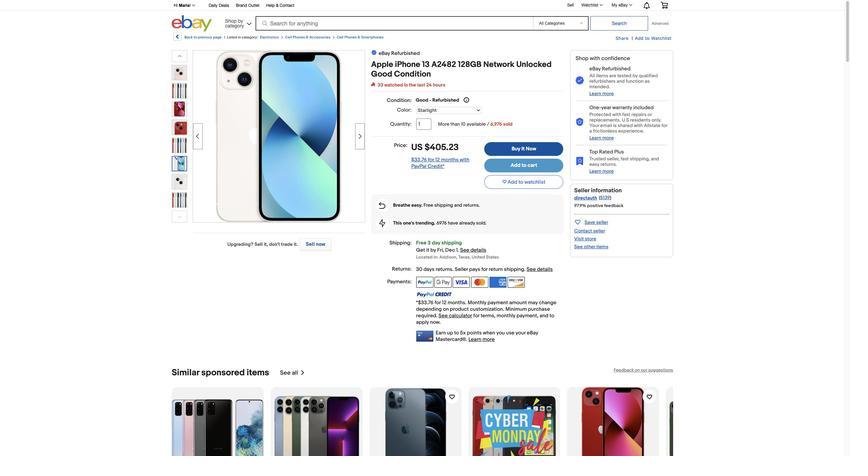 Task type: describe. For each thing, give the bounding box(es) containing it.
1 vertical spatial details
[[537, 266, 553, 273]]

with details__icon image for top rated plus
[[576, 157, 584, 165]]

12 for months.
[[442, 300, 447, 306]]

trending.
[[416, 220, 436, 226]]

share button
[[616, 35, 629, 42]]

0 horizontal spatial refurbished
[[391, 50, 420, 57]]

months
[[441, 157, 459, 163]]

sold.
[[476, 220, 487, 226]]

see all
[[280, 370, 298, 377]]

cell for cell phones & smartphones
[[337, 35, 344, 40]]

shop for shop by category
[[225, 18, 237, 24]]

u.s
[[622, 117, 629, 123]]

help
[[266, 3, 275, 8]]

buy
[[512, 146, 521, 152]]

only.
[[652, 117, 662, 123]]

ebay right text__icon
[[379, 50, 390, 57]]

top
[[590, 149, 598, 155]]

with down 'warranty'
[[613, 112, 622, 118]]

brand
[[236, 3, 247, 8]]

for right pays
[[482, 266, 488, 273]]

learn inside us $405.23 main content
[[469, 336, 482, 343]]

add to watchlist link
[[635, 35, 672, 42]]

quantity:
[[390, 121, 412, 127]]

one-year warranty included protected with fast repairs or replacements. u.s residents only. your email is shared with allstate for a frictionless experience. learn more
[[590, 104, 668, 141]]

this one's trending. 6976 have already sold.
[[393, 220, 487, 226]]

see calculator
[[439, 313, 472, 319]]

included
[[634, 104, 654, 111]]

store
[[585, 236, 597, 242]]

when
[[483, 330, 496, 336]]

may
[[528, 300, 538, 306]]

your shopping cart image
[[661, 2, 669, 9]]

paypal image
[[416, 277, 434, 288]]

learn more for refurbished
[[590, 91, 614, 97]]

buy it now link
[[485, 142, 564, 156]]

daily deals
[[209, 3, 229, 8]]

hi maria !
[[174, 3, 191, 8]]

2 vertical spatial items
[[247, 368, 269, 378]]

purchase
[[528, 306, 550, 313]]

back to previous page link
[[173, 33, 222, 43]]

!
[[190, 3, 191, 8]]

now.
[[430, 319, 441, 326]]

your
[[590, 123, 600, 129]]

details inside free 3 day shipping get it by fri, dec 1 . see details located in: addison, texas, united states
[[471, 247, 487, 253]]

cell phones & accessories link
[[285, 35, 331, 40]]

learn more link for one-year warranty included
[[590, 135, 614, 141]]

depending
[[416, 306, 442, 313]]

electronics link
[[260, 35, 279, 40]]

2 vertical spatial refurbished
[[433, 97, 459, 103]]

intended.
[[590, 84, 610, 90]]

replacements.
[[590, 117, 621, 123]]

top rated plus trusted seller, fast shipping, and easy returns. learn more
[[590, 149, 659, 174]]

cell phones & smartphones
[[337, 35, 384, 40]]

feedback on our suggestions
[[614, 368, 674, 373]]

by inside shop by category
[[238, 18, 243, 24]]

fast inside the one-year warranty included protected with fast repairs or replacements. u.s residents only. your email is shared with allstate for a frictionless experience. learn more
[[623, 112, 631, 118]]

& for cell phones & smartphones
[[358, 35, 361, 40]]

with down repairs
[[634, 123, 643, 129]]

deals
[[219, 3, 229, 8]]

good - refurbished
[[416, 97, 459, 103]]

for inside the one-year warranty included protected with fast repairs or replacements. u.s residents only. your email is shared with allstate for a frictionless experience. learn more
[[662, 123, 668, 129]]

2 vertical spatial shipping
[[504, 266, 525, 273]]

picture 17 of 19 image
[[173, 157, 187, 171]]

apple iphone 13 a2482 128gb network unlocked good condition - picture 17 of 19 image
[[193, 51, 365, 222]]

none submit inside shop by category banner
[[591, 16, 649, 31]]

seller inside the seller information directauth ( 5139 ) 97.9% positive feedback
[[575, 187, 590, 194]]

condition
[[394, 69, 431, 79]]

for inside for terms, monthly payment, and to apply now.
[[474, 313, 480, 319]]

add inside share | add to watchlist
[[635, 35, 644, 41]]

2 horizontal spatial .
[[525, 266, 526, 273]]

with up all
[[590, 55, 601, 62]]

states
[[486, 255, 499, 260]]

texas,
[[459, 255, 471, 260]]

share
[[616, 35, 629, 41]]

more inside the one-year warranty included protected with fast repairs or replacements. u.s residents only. your email is shared with allstate for a frictionless experience. learn more
[[603, 135, 614, 141]]

see up 'may'
[[527, 266, 536, 273]]

smartphones
[[361, 35, 384, 40]]

don't
[[269, 242, 280, 247]]

other
[[584, 244, 596, 250]]

returns
[[436, 266, 453, 273]]

with details__icon image for one-year warranty included
[[576, 118, 584, 126]]

6976
[[437, 220, 447, 226]]

with details__icon image for breathe easy.
[[379, 202, 386, 209]]

and inside all items are tested by qualified refurbishers and function as intended.
[[617, 78, 625, 84]]

as
[[645, 78, 650, 84]]

function
[[626, 78, 644, 84]]

qualified
[[639, 73, 658, 79]]

watchlist inside account navigation
[[582, 3, 599, 8]]

use
[[506, 330, 515, 336]]

shop for shop with confidence
[[576, 55, 589, 62]]

required.
[[416, 313, 438, 319]]

phones for smartphones
[[345, 35, 357, 40]]

all items are tested by qualified refurbishers and function as intended.
[[590, 73, 658, 90]]

to inside earn up to 5x points when you use your ebay mastercard®.
[[454, 330, 459, 336]]

shop with confidence
[[576, 55, 630, 62]]

. inside free 3 day shipping get it by fri, dec 1 . see details located in: addison, texas, united states
[[458, 247, 459, 253]]

information
[[591, 187, 622, 194]]

brand outlet
[[236, 3, 260, 8]]

contact inside account navigation
[[280, 3, 295, 8]]

addison,
[[440, 255, 458, 260]]

returns. inside us $405.23 main content
[[464, 202, 480, 208]]

contact inside 'contact seller visit store see other items'
[[575, 228, 592, 234]]

see inside 'contact seller visit store see other items'
[[575, 244, 583, 250]]

sell for sell now
[[306, 241, 315, 248]]

year
[[602, 104, 612, 111]]

and inside 'top rated plus trusted seller, fast shipping, and easy returns. learn more'
[[651, 156, 659, 162]]

located
[[416, 255, 433, 260]]

0 vertical spatial free
[[424, 202, 434, 208]]

6,976
[[491, 121, 502, 127]]

returns:
[[392, 266, 412, 273]]

for terms, monthly payment, and to apply now.
[[416, 313, 555, 326]]

it
[[427, 247, 430, 253]]

1 horizontal spatial see details link
[[527, 266, 553, 273]]

more
[[438, 121, 450, 127]]

shop by category banner
[[170, 0, 674, 33]]

30
[[416, 266, 423, 273]]

to inside share | add to watchlist
[[646, 35, 650, 41]]

sold
[[503, 121, 513, 127]]

and up have
[[454, 202, 463, 208]]

us $405.23 main content
[[371, 50, 564, 343]]

more down intended.
[[603, 91, 614, 97]]

0 horizontal spatial sell
[[255, 242, 263, 247]]

more inside 'top rated plus trusted seller, fast shipping, and easy returns. learn more'
[[603, 168, 614, 174]]

items inside 'contact seller visit store see other items'
[[597, 244, 609, 250]]

day
[[432, 240, 441, 246]]

monthly
[[497, 313, 516, 319]]

shared
[[618, 123, 633, 129]]

it
[[522, 146, 525, 152]]

account navigation
[[170, 0, 674, 11]]

tested
[[618, 73, 632, 79]]

add to cart link
[[485, 159, 564, 173]]

watched
[[385, 82, 403, 88]]

text__icon image
[[371, 50, 377, 57]]

help & contact
[[266, 3, 295, 8]]

minimum
[[506, 306, 527, 313]]

| listed in category:
[[224, 35, 258, 40]]

maria
[[179, 3, 190, 8]]

price:
[[394, 142, 408, 149]]

earn
[[436, 330, 446, 336]]

now
[[316, 241, 326, 248]]

1 vertical spatial ebay refurbished
[[590, 66, 631, 72]]

get
[[416, 247, 425, 253]]

listed
[[227, 35, 237, 40]]

see calculator button
[[439, 313, 472, 319]]

fast inside 'top rated plus trusted seller, fast shipping, and easy returns. learn more'
[[621, 156, 629, 162]]

1 horizontal spatial on
[[635, 368, 640, 373]]

see right required.
[[439, 313, 448, 319]]

add to watchlist button
[[485, 175, 564, 189]]

see left all
[[280, 370, 291, 377]]

sell for sell
[[568, 3, 574, 7]]

learn more for up
[[469, 336, 495, 343]]

$33.76
[[412, 157, 427, 163]]

1 horizontal spatial |
[[632, 35, 633, 41]]

visa image
[[453, 277, 470, 288]]



Task type: locate. For each thing, give the bounding box(es) containing it.
to inside for terms, monthly payment, and to apply now.
[[550, 313, 555, 319]]

1 vertical spatial add
[[511, 162, 521, 169]]

1 vertical spatial 12
[[442, 300, 447, 306]]

color
[[397, 107, 410, 113]]

1 horizontal spatial seller
[[575, 187, 590, 194]]

learn more link for earn up to 5x points when you use your ebay mastercard®.
[[469, 336, 495, 343]]

1 horizontal spatial shop
[[576, 55, 589, 62]]

refurbished right -
[[433, 97, 459, 103]]

upgrading? sell it, don't trade it.
[[228, 242, 298, 247]]

united
[[472, 255, 485, 260]]

seller information directauth ( 5139 ) 97.9% positive feedback
[[575, 187, 624, 209]]

0 horizontal spatial in
[[238, 35, 241, 40]]

learn more link down intended.
[[590, 91, 614, 97]]

and right shipping,
[[651, 156, 659, 162]]

on inside *$33.76 for 12 months. monthly payment amount may change depending on product customization. minimum purchase required.
[[443, 306, 449, 313]]

with details__icon image left easy
[[576, 157, 584, 165]]

dec
[[446, 247, 455, 253]]

monthly
[[468, 300, 487, 306]]

ebay mastercard image
[[416, 331, 434, 342]]

seller for contact
[[594, 228, 606, 234]]

cell right accessories
[[337, 35, 344, 40]]

0 horizontal spatial see details link
[[460, 247, 487, 253]]

seller
[[575, 187, 590, 194], [455, 266, 468, 273]]

1 horizontal spatial watchlist
[[652, 35, 672, 41]]

add down the add to cart "link"
[[508, 179, 518, 185]]

refurbished up iphone
[[391, 50, 420, 57]]

breathe easy. free shipping and returns.
[[393, 202, 480, 208]]

free 3 day shipping get it by fri, dec 1 . see details located in: addison, texas, united states
[[416, 240, 499, 260]]

points
[[467, 330, 482, 336]]

12 inside *$33.76 for 12 months. monthly payment amount may change depending on product customization. minimum purchase required.
[[442, 300, 447, 306]]

2 vertical spatial add
[[508, 179, 518, 185]]

save seller button
[[575, 218, 609, 226]]

electronics
[[260, 35, 279, 40]]

& for cell phones & accessories
[[306, 35, 309, 40]]

have
[[448, 220, 458, 226]]

buy it now
[[512, 146, 537, 152]]

1 horizontal spatial sell
[[306, 241, 315, 248]]

1 horizontal spatial learn more
[[590, 91, 614, 97]]

0 horizontal spatial learn more
[[469, 336, 495, 343]]

seller,
[[607, 156, 620, 162]]

None submit
[[591, 16, 649, 31]]

warranty
[[613, 104, 633, 111]]

picture 19 of 19 image
[[172, 193, 187, 208]]

directauth
[[575, 195, 598, 201]]

*$33.76
[[416, 300, 434, 306]]

learn more right the 5x
[[469, 336, 495, 343]]

2 cell from the left
[[337, 35, 344, 40]]

1 phones from the left
[[293, 35, 305, 40]]

seller down texas,
[[455, 266, 468, 273]]

1 vertical spatial on
[[635, 368, 640, 373]]

-
[[430, 97, 432, 103]]

0 vertical spatial ebay refurbished
[[379, 50, 420, 57]]

learn inside the one-year warranty included protected with fast repairs or replacements. u.s residents only. your email is shared with allstate for a frictionless experience. learn more
[[590, 135, 602, 141]]

free inside free 3 day shipping get it by fri, dec 1 . see details located in: addison, texas, united states
[[416, 240, 427, 246]]

0 vertical spatial see details link
[[460, 247, 487, 253]]

by right it
[[431, 247, 436, 253]]

for inside *$33.76 for 12 months. monthly payment amount may change depending on product customization. minimum purchase required.
[[435, 300, 441, 306]]

american express image
[[490, 277, 507, 288]]

seller up directauth link on the top right
[[575, 187, 590, 194]]

add right share
[[635, 35, 644, 41]]

good left -
[[416, 97, 429, 103]]

learn more link down frictionless
[[590, 135, 614, 141]]

to inside back to previous page link
[[194, 35, 197, 40]]

contact
[[280, 3, 295, 8], [575, 228, 592, 234]]

mastercard®.
[[436, 336, 468, 343]]

ebay refurbished inside us $405.23 main content
[[379, 50, 420, 57]]

0 vertical spatial refurbished
[[391, 50, 420, 57]]

Quantity: text field
[[416, 119, 432, 130]]

shipping up the 6976
[[435, 202, 453, 208]]

is
[[614, 123, 617, 129]]

0 vertical spatial by
[[238, 18, 243, 24]]

2 horizontal spatial by
[[633, 73, 638, 79]]

& left accessories
[[306, 35, 309, 40]]

details
[[471, 247, 487, 253], [537, 266, 553, 273]]

by right tested
[[633, 73, 638, 79]]

0 horizontal spatial returns.
[[464, 202, 480, 208]]

add for add to cart
[[511, 162, 521, 169]]

master card image
[[471, 277, 489, 288]]

see details link up 'may'
[[527, 266, 553, 273]]

google pay image
[[435, 277, 452, 288]]

for right $33.76
[[428, 157, 434, 163]]

1 horizontal spatial in
[[404, 82, 408, 88]]

free up the get
[[416, 240, 427, 246]]

$33.76 for 12 months with paypal credit* button
[[412, 157, 479, 170]]

0 vertical spatial items
[[596, 73, 609, 79]]

. up discover image
[[525, 266, 526, 273]]

cell phones & smartphones link
[[337, 35, 384, 40]]

1 horizontal spatial by
[[431, 247, 436, 253]]

1 horizontal spatial phones
[[345, 35, 357, 40]]

good inside apple iphone 13 a2482 128gb network unlocked good condition
[[371, 69, 393, 79]]

See all text field
[[280, 370, 298, 377]]

ebay inside earn up to 5x points when you use your ebay mastercard®.
[[527, 330, 539, 336]]

0 vertical spatial in
[[238, 35, 241, 40]]

by inside free 3 day shipping get it by fri, dec 1 . see details located in: addison, texas, united states
[[431, 247, 436, 253]]

Search for anything text field
[[257, 17, 532, 30]]

1 horizontal spatial refurbished
[[433, 97, 459, 103]]

learn more link for top rated plus
[[590, 168, 614, 174]]

sell left watchlist link
[[568, 3, 574, 7]]

0 vertical spatial watchlist
[[582, 3, 599, 8]]

in inside us $405.23 main content
[[404, 82, 408, 88]]

it.
[[294, 242, 298, 247]]

add to watchlist
[[508, 179, 546, 185]]

learn more down intended.
[[590, 91, 614, 97]]

ebay refurbished up iphone
[[379, 50, 420, 57]]

calculator
[[449, 313, 472, 319]]

seller inside 'contact seller visit store see other items'
[[594, 228, 606, 234]]

days
[[424, 266, 435, 273]]

1 vertical spatial see details link
[[527, 266, 553, 273]]

2 horizontal spatial &
[[358, 35, 361, 40]]

more down seller,
[[603, 168, 614, 174]]

more down frictionless
[[603, 135, 614, 141]]

free right easy.
[[424, 202, 434, 208]]

1 cell from the left
[[285, 35, 292, 40]]

shipping up discover image
[[504, 266, 525, 273]]

by inside all items are tested by qualified refurbishers and function as intended.
[[633, 73, 638, 79]]

discover image
[[508, 277, 525, 288]]

0 horizontal spatial shop
[[225, 18, 237, 24]]

picture 15 of 19 image
[[172, 120, 187, 135]]

2 vertical spatial by
[[431, 247, 436, 253]]

0 vertical spatial fast
[[623, 112, 631, 118]]

contact right help on the left top of page
[[280, 3, 295, 8]]

see inside free 3 day shipping get it by fri, dec 1 . see details located in: addison, texas, united states
[[460, 247, 470, 253]]

sell left "it," on the bottom left of page
[[255, 242, 263, 247]]

condition:
[[387, 97, 412, 104]]

shipping for day
[[442, 240, 462, 246]]

cell right electronics
[[285, 35, 292, 40]]

. down the addison,
[[453, 266, 454, 273]]

payment
[[488, 300, 508, 306]]

details up united
[[471, 247, 487, 253]]

to left the 5x
[[454, 330, 459, 336]]

for inside '$33.76 for 12 months with paypal credit*'
[[428, 157, 434, 163]]

you
[[497, 330, 505, 336]]

breathe
[[393, 202, 411, 208]]

with details__icon image
[[576, 76, 584, 85], [576, 118, 584, 126], [576, 157, 584, 165], [379, 202, 386, 209], [379, 219, 385, 228]]

0 vertical spatial seller
[[597, 220, 609, 225]]

fast down plus
[[621, 156, 629, 162]]

with
[[590, 55, 601, 62], [613, 112, 622, 118], [634, 123, 643, 129], [460, 157, 470, 163]]

watchlist right sell "link"
[[582, 3, 599, 8]]

0 horizontal spatial ebay refurbished
[[379, 50, 420, 57]]

0 vertical spatial shipping
[[435, 202, 453, 208]]

cell for cell phones & accessories
[[285, 35, 292, 40]]

12 left months
[[436, 157, 440, 163]]

picture 12 of 19 image
[[172, 65, 187, 80]]

feedback
[[605, 203, 624, 209]]

0 vertical spatial add
[[635, 35, 644, 41]]

return
[[489, 266, 503, 273]]

1 horizontal spatial good
[[416, 97, 429, 103]]

returns. down the rated
[[601, 161, 617, 167]]

learn more inside us $405.23 main content
[[469, 336, 495, 343]]

(
[[599, 195, 601, 201]]

paypal credit image
[[416, 292, 452, 298]]

1 vertical spatial watchlist
[[652, 35, 672, 41]]

and inside for terms, monthly payment, and to apply now.
[[540, 313, 549, 319]]

0 horizontal spatial good
[[371, 69, 393, 79]]

12 for months
[[436, 157, 440, 163]]

& right help on the left top of page
[[276, 3, 279, 8]]

seller inside us $405.23 main content
[[455, 266, 468, 273]]

fast down 'warranty'
[[623, 112, 631, 118]]

items inside all items are tested by qualified refurbishers and function as intended.
[[596, 73, 609, 79]]

1 vertical spatial shipping
[[442, 240, 462, 246]]

2 horizontal spatial sell
[[568, 3, 574, 7]]

picture 13 of 19 image
[[172, 84, 187, 98]]

13
[[422, 60, 430, 69]]

0 vertical spatial 12
[[436, 157, 440, 163]]

2 phones from the left
[[345, 35, 357, 40]]

in for listed
[[238, 35, 241, 40]]

1 vertical spatial items
[[597, 244, 609, 250]]

sell left now
[[306, 241, 315, 248]]

12 left months.
[[442, 300, 447, 306]]

contact seller link
[[575, 228, 606, 234]]

shop up listed
[[225, 18, 237, 24]]

0 horizontal spatial .
[[453, 266, 454, 273]]

picture 14 of 19 image
[[172, 102, 187, 117]]

see details link up united
[[460, 247, 487, 253]]

sell now link
[[298, 239, 332, 251]]

on left our
[[635, 368, 640, 373]]

1 horizontal spatial details
[[537, 266, 553, 273]]

returns. inside 'top rated plus trusted seller, fast shipping, and easy returns. learn more'
[[601, 161, 617, 167]]

ebay refurbished
[[379, 50, 420, 57], [590, 66, 631, 72]]

last
[[417, 82, 425, 88]]

1 vertical spatial fast
[[621, 156, 629, 162]]

0 vertical spatial returns.
[[601, 161, 617, 167]]

good
[[371, 69, 393, 79], [416, 97, 429, 103]]

1 vertical spatial seller
[[455, 266, 468, 273]]

all
[[292, 370, 298, 377]]

category:
[[242, 35, 258, 40]]

with details__icon image left breathe
[[379, 202, 386, 209]]

0 vertical spatial seller
[[575, 187, 590, 194]]

shipping
[[435, 202, 453, 208], [442, 240, 462, 246], [504, 266, 525, 273]]

0 horizontal spatial by
[[238, 18, 243, 24]]

seller right save
[[597, 220, 609, 225]]

see up texas,
[[460, 247, 470, 253]]

sponsored
[[201, 368, 245, 378]]

watchlist inside share | add to watchlist
[[652, 35, 672, 41]]

1 vertical spatial by
[[633, 73, 638, 79]]

sell inside account navigation
[[568, 3, 574, 7]]

0 vertical spatial on
[[443, 306, 449, 313]]

128gb
[[458, 60, 482, 69]]

picture 16 of 19 image
[[172, 138, 187, 153]]

0 horizontal spatial seller
[[455, 266, 468, 273]]

learn down easy
[[590, 168, 602, 174]]

1 horizontal spatial 12
[[442, 300, 447, 306]]

| right share button on the right top of the page
[[632, 35, 633, 41]]

phones left smartphones on the left top of page
[[345, 35, 357, 40]]

0 horizontal spatial &
[[276, 3, 279, 8]]

1 vertical spatial shop
[[576, 55, 589, 62]]

free
[[424, 202, 434, 208], [416, 240, 427, 246]]

1 vertical spatial returns.
[[464, 202, 480, 208]]

advanced link
[[649, 16, 673, 30]]

1 vertical spatial refurbished
[[602, 66, 631, 72]]

0 vertical spatial good
[[371, 69, 393, 79]]

shipping inside free 3 day shipping get it by fri, dec 1 . see details located in: addison, texas, united states
[[442, 240, 462, 246]]

more inside us $405.23 main content
[[483, 336, 495, 343]]

or
[[648, 112, 652, 118]]

watchlist down the advanced
[[652, 35, 672, 41]]

0 horizontal spatial watchlist
[[582, 3, 599, 8]]

similar
[[172, 368, 199, 378]]

1 horizontal spatial returns.
[[601, 161, 617, 167]]

0 horizontal spatial |
[[224, 35, 225, 40]]

apple iphone 13 a2482 128gb network unlocked good condition
[[371, 60, 552, 79]]

items right other
[[597, 244, 609, 250]]

ebay up all
[[590, 66, 601, 72]]

1 horizontal spatial contact
[[575, 228, 592, 234]]

ebay right your
[[527, 330, 539, 336]]

12
[[436, 157, 440, 163], [442, 300, 447, 306]]

1 horizontal spatial ebay refurbished
[[590, 66, 631, 72]]

1 vertical spatial good
[[416, 97, 429, 103]]

and
[[617, 78, 625, 84], [651, 156, 659, 162], [454, 202, 463, 208], [540, 313, 549, 319]]

rated
[[599, 149, 614, 155]]

1 horizontal spatial .
[[458, 247, 459, 253]]

save seller
[[585, 220, 609, 225]]

1 horizontal spatial cell
[[337, 35, 344, 40]]

for down paypal credit image
[[435, 300, 441, 306]]

allstate
[[644, 123, 661, 129]]

with details__icon image left 'this'
[[379, 219, 385, 228]]

protected
[[590, 112, 612, 118]]

more left you
[[483, 336, 495, 343]]

and down change
[[540, 313, 549, 319]]

learn inside 'top rated plus trusted seller, fast shipping, and easy returns. learn more'
[[590, 168, 602, 174]]

shop inside shop by category
[[225, 18, 237, 24]]

by down brand
[[238, 18, 243, 24]]

33 watched in the last 24 hours
[[378, 82, 446, 88]]

learn more link down easy
[[590, 168, 614, 174]]

with details__icon image left all
[[576, 76, 584, 85]]

2 horizontal spatial refurbished
[[602, 66, 631, 72]]

to inside the add to cart "link"
[[522, 162, 527, 169]]

0 vertical spatial learn more
[[590, 91, 614, 97]]

with details__icon image for this one's trending.
[[379, 219, 385, 228]]

0 vertical spatial contact
[[280, 3, 295, 8]]

see
[[575, 244, 583, 250], [460, 247, 470, 253], [527, 266, 536, 273], [439, 313, 448, 319], [280, 370, 291, 377]]

learn more link right the 5x
[[469, 336, 495, 343]]

seller down save seller
[[594, 228, 606, 234]]

confidence
[[602, 55, 630, 62]]

to inside add to watchlist button
[[519, 179, 524, 185]]

with details__icon image left 'your'
[[576, 118, 584, 126]]

$405.23
[[425, 142, 459, 153]]

on left product
[[443, 306, 449, 313]]

with right months
[[460, 157, 470, 163]]

available
[[467, 121, 486, 127]]

to down advanced link
[[646, 35, 650, 41]]

hi
[[174, 3, 178, 8]]

for left terms,
[[474, 313, 480, 319]]

and right are on the right of the page
[[617, 78, 625, 84]]

12 inside '$33.76 for 12 months with paypal credit*'
[[436, 157, 440, 163]]

contact up visit store link
[[575, 228, 592, 234]]

more information - about this item condition image
[[464, 97, 469, 103]]

add for add to watchlist
[[508, 179, 518, 185]]

& inside account navigation
[[276, 3, 279, 8]]

& left smartphones on the left top of page
[[358, 35, 361, 40]]

ebay right my
[[619, 3, 628, 8]]

seller for save
[[597, 220, 609, 225]]

page
[[213, 35, 222, 40]]

learn down intended.
[[590, 91, 602, 97]]

picture 18 of 19 image
[[172, 175, 187, 189]]

returns. up already
[[464, 202, 480, 208]]

easy.
[[412, 202, 423, 208]]

see down visit
[[575, 244, 583, 250]]

1 vertical spatial learn more
[[469, 336, 495, 343]]

phones for accessories
[[293, 35, 305, 40]]

back
[[185, 35, 193, 40]]

ebay inside account navigation
[[619, 3, 628, 8]]

good up "33" on the top of page
[[371, 69, 393, 79]]

in for watched
[[404, 82, 408, 88]]

| left listed
[[224, 35, 225, 40]]

0 horizontal spatial 12
[[436, 157, 440, 163]]

learn right the 5x
[[469, 336, 482, 343]]

for right only.
[[662, 123, 668, 129]]

in left the
[[404, 82, 408, 88]]

ebay refurbished up are on the right of the page
[[590, 66, 631, 72]]

shipping for free
[[435, 202, 453, 208]]

items right all
[[596, 73, 609, 79]]

to left watchlist
[[519, 179, 524, 185]]

phones left accessories
[[293, 35, 305, 40]]

0 vertical spatial details
[[471, 247, 487, 253]]

seller
[[597, 220, 609, 225], [594, 228, 606, 234]]

0 horizontal spatial contact
[[280, 3, 295, 8]]

0 horizontal spatial on
[[443, 306, 449, 313]]

apply
[[416, 319, 429, 326]]

0 horizontal spatial cell
[[285, 35, 292, 40]]

0 horizontal spatial phones
[[293, 35, 305, 40]]

your
[[516, 330, 526, 336]]

1 vertical spatial seller
[[594, 228, 606, 234]]

add inside "link"
[[511, 162, 521, 169]]

add inside add to watchlist button
[[508, 179, 518, 185]]

33
[[378, 82, 384, 88]]

to down change
[[550, 313, 555, 319]]

to left cart
[[522, 162, 527, 169]]

items left see all text field
[[247, 368, 269, 378]]

fri,
[[437, 247, 444, 253]]

in right listed
[[238, 35, 241, 40]]

shop by category
[[225, 18, 244, 28]]

with inside '$33.76 for 12 months with paypal credit*'
[[460, 157, 470, 163]]

5x
[[460, 330, 466, 336]]

. right dec
[[458, 247, 459, 253]]

the
[[409, 82, 416, 88]]

on
[[443, 306, 449, 313], [635, 368, 640, 373]]

seller inside button
[[597, 220, 609, 225]]

details up change
[[537, 266, 553, 273]]

0 vertical spatial shop
[[225, 18, 237, 24]]

learn more link for ebay refurbished
[[590, 91, 614, 97]]

daily
[[209, 3, 218, 8]]

with details__icon image for ebay refurbished
[[576, 76, 584, 85]]

1 vertical spatial free
[[416, 240, 427, 246]]

1 horizontal spatial &
[[306, 35, 309, 40]]

1 vertical spatial contact
[[575, 228, 592, 234]]

10
[[461, 121, 466, 127]]

0 horizontal spatial details
[[471, 247, 487, 253]]

1 vertical spatial in
[[404, 82, 408, 88]]

pays
[[469, 266, 481, 273]]



Task type: vqa. For each thing, say whether or not it's contained in the screenshot.
Home in the the Bose Smart Soundbar 900 Home Theater, Certified Refurbished
no



